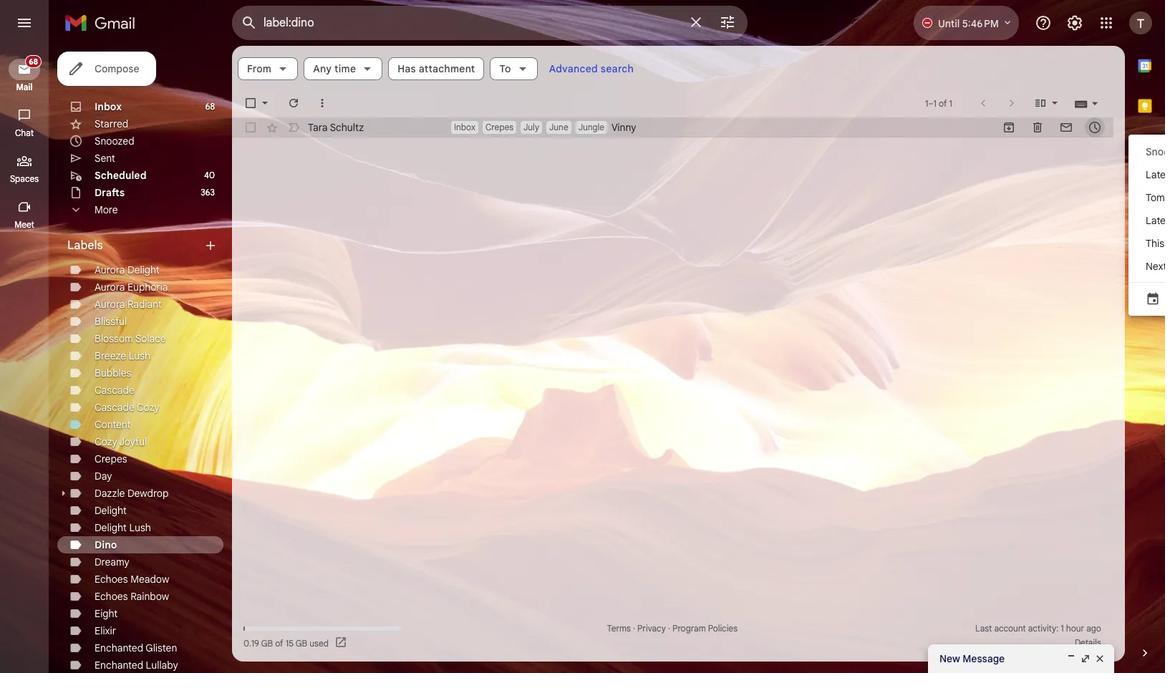 Task type: describe. For each thing, give the bounding box(es) containing it.
compose button
[[57, 52, 157, 86]]

lush for breeze lush
[[129, 350, 151, 363]]

spaces heading
[[0, 173, 49, 185]]

jungle
[[579, 122, 605, 133]]

terms link
[[607, 623, 631, 634]]

1 horizontal spatial 68
[[205, 101, 215, 112]]

toolbar inside row
[[995, 120, 1110, 135]]

support image
[[1035, 14, 1052, 32]]

1 gb from the left
[[261, 638, 273, 649]]

details link
[[1075, 638, 1102, 648]]

echoes meadow
[[95, 573, 169, 586]]

settings image
[[1067, 14, 1084, 32]]

Search in mail text field
[[264, 16, 679, 30]]

mail heading
[[0, 82, 49, 93]]

account
[[995, 623, 1026, 634]]

footer inside main content
[[232, 622, 1114, 651]]

dazzle
[[95, 487, 125, 500]]

cascade for cascade link
[[95, 384, 134, 397]]

inbox inside row
[[454, 122, 476, 133]]

june
[[550, 122, 569, 133]]

snoozed link
[[95, 135, 134, 148]]

spaces
[[10, 173, 39, 184]]

starred
[[95, 117, 128, 130]]

toggle split pane mode image
[[1034, 96, 1048, 110]]

cascade cozy link
[[95, 401, 160, 414]]

day
[[95, 470, 112, 483]]

aurora for aurora radiant
[[95, 298, 125, 311]]

privacy link
[[638, 623, 666, 634]]

dino
[[95, 539, 117, 552]]

scheduled
[[95, 169, 147, 182]]

0 horizontal spatial of
[[275, 638, 283, 649]]

aurora radiant
[[95, 298, 162, 311]]

glisten
[[146, 642, 177, 655]]

blossom solace link
[[95, 332, 166, 345]]

new
[[940, 653, 961, 666]]

tomo
[[1146, 191, 1166, 204]]

cascade link
[[95, 384, 134, 397]]

–
[[929, 98, 934, 109]]

compose
[[95, 62, 139, 75]]

more image
[[315, 96, 330, 110]]

echoes for echoes rainbow
[[95, 590, 128, 603]]

enchanted glisten link
[[95, 642, 177, 655]]

dino link
[[95, 539, 117, 552]]

tara
[[308, 121, 328, 134]]

policies
[[708, 623, 738, 634]]

day link
[[95, 470, 112, 483]]

row inside main content
[[232, 117, 1114, 138]]

select input tool image
[[1091, 98, 1100, 109]]

from button
[[238, 57, 298, 80]]

search
[[601, 62, 634, 75]]

delight lush
[[95, 522, 151, 534]]

july
[[524, 122, 540, 133]]

drafts
[[95, 186, 125, 199]]

0.19 gb of 15 gb used
[[244, 638, 329, 649]]

cascade for cascade cozy
[[95, 401, 134, 414]]

last
[[976, 623, 993, 634]]

drafts link
[[95, 186, 125, 199]]

meet heading
[[0, 219, 49, 231]]

blissful link
[[95, 315, 127, 328]]

snooze menu menu
[[1129, 135, 1166, 316]]

chat
[[15, 128, 34, 138]]

bubbles
[[95, 367, 131, 380]]

inbox link
[[95, 100, 122, 113]]

breeze lush link
[[95, 350, 151, 363]]

dazzle dewdrop link
[[95, 487, 169, 500]]

has attachment
[[398, 62, 475, 75]]

euphoria
[[128, 281, 168, 294]]

echoes meadow link
[[95, 573, 169, 586]]

to button
[[490, 57, 538, 80]]

crepes link
[[95, 453, 127, 466]]

content
[[95, 418, 131, 431]]

0 horizontal spatial cozy
[[95, 436, 117, 448]]

blissful
[[95, 315, 127, 328]]

joyful
[[119, 436, 147, 448]]

15
[[286, 638, 294, 649]]

this 
[[1146, 237, 1166, 250]]

lush for delight lush
[[129, 522, 151, 534]]

scheduled link
[[95, 169, 147, 182]]

2 late from the top
[[1146, 214, 1166, 227]]

0 horizontal spatial inbox
[[95, 100, 122, 113]]

advanced search options image
[[714, 8, 742, 37]]

aurora for aurora euphoria
[[95, 281, 125, 294]]

breeze
[[95, 350, 126, 363]]

content link
[[95, 418, 131, 431]]

hour
[[1067, 623, 1085, 634]]

tara schultz
[[308, 121, 364, 134]]

navigation containing mail
[[0, 46, 50, 673]]

more button
[[57, 201, 224, 219]]

echoes rainbow
[[95, 590, 169, 603]]

lullaby
[[146, 659, 178, 672]]

mail
[[16, 82, 33, 92]]

echoes rainbow link
[[95, 590, 169, 603]]

schultz
[[330, 121, 364, 134]]

Search in mail search field
[[232, 6, 748, 40]]

0 vertical spatial crepes
[[486, 122, 514, 133]]

minimize image
[[1066, 653, 1078, 665]]



Task type: locate. For each thing, give the bounding box(es) containing it.
toolbar
[[995, 120, 1110, 135]]

details
[[1075, 638, 1102, 648]]

delight link
[[95, 504, 127, 517]]

0 vertical spatial cozy
[[137, 401, 160, 414]]

late up this
[[1146, 214, 1166, 227]]

labels
[[67, 239, 103, 253]]

terms · privacy · program policies
[[607, 623, 738, 634]]

message
[[963, 653, 1005, 666]]

enchanted for enchanted lullaby
[[95, 659, 143, 672]]

1 echoes from the top
[[95, 573, 128, 586]]

any
[[313, 62, 332, 75]]

sent
[[95, 152, 115, 165]]

crepes up day link
[[95, 453, 127, 466]]

0 horizontal spatial 68
[[29, 57, 38, 67]]

2 enchanted from the top
[[95, 659, 143, 672]]

363
[[201, 187, 215, 198]]

ago
[[1087, 623, 1102, 634]]

rainbow
[[131, 590, 169, 603]]

1 vertical spatial cascade
[[95, 401, 134, 414]]

1 vertical spatial crepes
[[95, 453, 127, 466]]

program policies link
[[673, 623, 738, 634]]

aurora
[[95, 264, 125, 277], [95, 281, 125, 294], [95, 298, 125, 311]]

program
[[673, 623, 706, 634]]

meadow
[[131, 573, 169, 586]]

blossom solace
[[95, 332, 166, 345]]

0 vertical spatial lush
[[129, 350, 151, 363]]

1 horizontal spatial crepes
[[486, 122, 514, 133]]

68 inside navigation
[[29, 57, 38, 67]]

1 vertical spatial late
[[1146, 214, 1166, 227]]

gb right 15
[[296, 638, 308, 649]]

advanced
[[549, 62, 598, 75]]

used
[[310, 638, 329, 649]]

any time
[[313, 62, 356, 75]]

tab list
[[1126, 46, 1166, 622]]

has
[[398, 62, 416, 75]]

enchanted down elixir at the left of page
[[95, 642, 143, 655]]

None checkbox
[[244, 96, 258, 110]]

echoes down dreamy link
[[95, 573, 128, 586]]

clear search image
[[682, 8, 711, 37]]

0 vertical spatial delight
[[128, 264, 160, 277]]

delight for delight lush
[[95, 522, 127, 534]]

· right "privacy" link
[[668, 623, 671, 634]]

bubbles link
[[95, 367, 131, 380]]

68 link
[[9, 55, 42, 80]]

enchanted for enchanted glisten
[[95, 642, 143, 655]]

main content
[[232, 46, 1126, 662]]

delight down the dazzle
[[95, 504, 127, 517]]

0 horizontal spatial gb
[[261, 638, 273, 649]]

footer
[[232, 622, 1114, 651]]

cascade
[[95, 384, 134, 397], [95, 401, 134, 414]]

0 vertical spatial cascade
[[95, 384, 134, 397]]

row
[[232, 117, 1114, 138]]

aurora down aurora delight
[[95, 281, 125, 294]]

labels heading
[[67, 239, 203, 253]]

2 echoes from the top
[[95, 590, 128, 603]]

cascade down cascade link
[[95, 401, 134, 414]]

1 vertical spatial aurora
[[95, 281, 125, 294]]

0 horizontal spatial ·
[[633, 623, 635, 634]]

enchanted down enchanted glisten link in the left of the page
[[95, 659, 143, 672]]

echoes up eight 'link'
[[95, 590, 128, 603]]

refresh image
[[287, 96, 301, 110]]

chat heading
[[0, 128, 49, 139]]

radiant
[[128, 298, 162, 311]]

delight up "euphoria"
[[128, 264, 160, 277]]

aurora euphoria link
[[95, 281, 168, 294]]

2 aurora from the top
[[95, 281, 125, 294]]

68
[[29, 57, 38, 67], [205, 101, 215, 112]]

2 gb from the left
[[296, 638, 308, 649]]

1 – 1 of 1
[[926, 98, 953, 109]]

lush down dewdrop
[[129, 522, 151, 534]]

to
[[500, 62, 511, 75]]

0 vertical spatial of
[[939, 98, 947, 109]]

sent link
[[95, 152, 115, 165]]

1 vertical spatial of
[[275, 638, 283, 649]]

1 vertical spatial inbox
[[454, 122, 476, 133]]

None checkbox
[[244, 120, 258, 135]]

cozy joyful
[[95, 436, 147, 448]]

cozy up joyful
[[137, 401, 160, 414]]

cascade down bubbles link
[[95, 384, 134, 397]]

cozy
[[137, 401, 160, 414], [95, 436, 117, 448]]

breeze lush
[[95, 350, 151, 363]]

meet
[[14, 219, 34, 230]]

1 vertical spatial 68
[[205, 101, 215, 112]]

blossom
[[95, 332, 133, 345]]

0 vertical spatial echoes
[[95, 573, 128, 586]]

enchanted lullaby link
[[95, 659, 178, 672]]

aurora delight
[[95, 264, 160, 277]]

1 vertical spatial cozy
[[95, 436, 117, 448]]

delight down delight link
[[95, 522, 127, 534]]

inbox down attachment
[[454, 122, 476, 133]]

navigation
[[0, 46, 50, 673]]

has attachment button
[[388, 57, 485, 80]]

delight lush link
[[95, 522, 151, 534]]

of left 15
[[275, 638, 283, 649]]

0.19
[[244, 638, 259, 649]]

search in mail image
[[236, 10, 262, 36]]

cascade cozy
[[95, 401, 160, 414]]

2 vertical spatial aurora
[[95, 298, 125, 311]]

1 horizontal spatial ·
[[668, 623, 671, 634]]

footer containing terms
[[232, 622, 1114, 651]]

0 horizontal spatial crepes
[[95, 453, 127, 466]]

lush down blossom solace link
[[129, 350, 151, 363]]

gb
[[261, 638, 273, 649], [296, 638, 308, 649]]

new message
[[940, 653, 1005, 666]]

1 horizontal spatial of
[[939, 98, 947, 109]]

inbox up the starred at the top left of page
[[95, 100, 122, 113]]

1 horizontal spatial cozy
[[137, 401, 160, 414]]

dreamy link
[[95, 556, 130, 569]]

1 horizontal spatial gb
[[296, 638, 308, 649]]

time
[[335, 62, 356, 75]]

from
[[247, 62, 272, 75]]

1 late from the top
[[1146, 168, 1166, 181]]

1 cascade from the top
[[95, 384, 134, 397]]

40
[[204, 170, 215, 181]]

main content containing from
[[232, 46, 1126, 662]]

1
[[926, 98, 929, 109], [934, 98, 937, 109], [950, 98, 953, 109], [1061, 623, 1064, 634]]

crepes left july
[[486, 122, 514, 133]]

aurora up blissful link
[[95, 298, 125, 311]]

of
[[939, 98, 947, 109], [275, 638, 283, 649]]

enchanted lullaby
[[95, 659, 178, 672]]

next
[[1146, 260, 1166, 273]]

0 vertical spatial inbox
[[95, 100, 122, 113]]

aurora delight link
[[95, 264, 160, 277]]

more
[[95, 203, 118, 216]]

main menu image
[[16, 14, 33, 32]]

close image
[[1095, 653, 1106, 665]]

2 vertical spatial delight
[[95, 522, 127, 534]]

cozy joyful link
[[95, 436, 147, 448]]

enchanted glisten
[[95, 642, 177, 655]]

2 · from the left
[[668, 623, 671, 634]]

0 vertical spatial 68
[[29, 57, 38, 67]]

any time button
[[304, 57, 383, 80]]

68 up 40
[[205, 101, 215, 112]]

delight for delight link
[[95, 504, 127, 517]]

aurora up aurora euphoria
[[95, 264, 125, 277]]

1 vertical spatial delight
[[95, 504, 127, 517]]

gmail image
[[64, 9, 143, 37]]

none checkbox inside main content
[[244, 96, 258, 110]]

advanced search
[[549, 62, 634, 75]]

lush
[[129, 350, 151, 363], [129, 522, 151, 534]]

late down snoo
[[1146, 168, 1166, 181]]

eight
[[95, 608, 118, 620]]

aurora radiant link
[[95, 298, 162, 311]]

1 enchanted from the top
[[95, 642, 143, 655]]

1 inside last account activity: 1 hour ago details
[[1061, 623, 1064, 634]]

1 horizontal spatial inbox
[[454, 122, 476, 133]]

1 aurora from the top
[[95, 264, 125, 277]]

1 · from the left
[[633, 623, 635, 634]]

inbox
[[95, 100, 122, 113], [454, 122, 476, 133]]

1 vertical spatial lush
[[129, 522, 151, 534]]

0 vertical spatial enchanted
[[95, 642, 143, 655]]

of right the – on the right of the page
[[939, 98, 947, 109]]

gb right 0.19
[[261, 638, 273, 649]]

solace
[[135, 332, 166, 345]]

privacy
[[638, 623, 666, 634]]

68 up mail
[[29, 57, 38, 67]]

0 vertical spatial aurora
[[95, 264, 125, 277]]

row containing tara schultz
[[232, 117, 1114, 138]]

delight
[[128, 264, 160, 277], [95, 504, 127, 517], [95, 522, 127, 534]]

· right terms link
[[633, 623, 635, 634]]

aurora for aurora delight
[[95, 264, 125, 277]]

0 vertical spatial late
[[1146, 168, 1166, 181]]

starred link
[[95, 117, 128, 130]]

follow link to manage storage image
[[335, 636, 349, 651]]

1 vertical spatial echoes
[[95, 590, 128, 603]]

3 aurora from the top
[[95, 298, 125, 311]]

2 cascade from the top
[[95, 401, 134, 414]]

cozy up "crepes" link
[[95, 436, 117, 448]]

1 vertical spatial enchanted
[[95, 659, 143, 672]]

pop out image
[[1080, 653, 1092, 665]]

this
[[1146, 237, 1165, 250]]

echoes for echoes meadow
[[95, 573, 128, 586]]

elixir
[[95, 625, 116, 638]]



Task type: vqa. For each thing, say whether or not it's contained in the screenshot.
Has
yes



